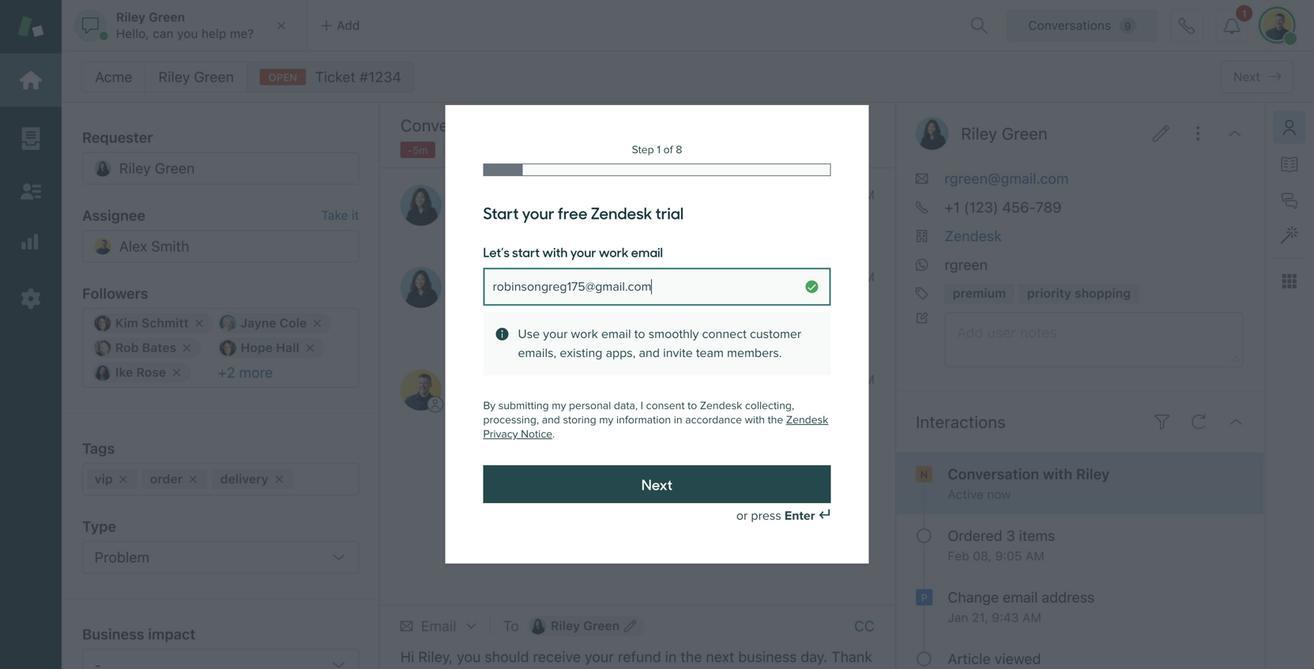 Task type: describe. For each thing, give the bounding box(es) containing it.
work inside "use your work email to smoothly connect customer emails, existing apps, and invite team members."
[[571, 327, 598, 342]]

data,
[[614, 400, 638, 413]]

0 vertical spatial email
[[632, 243, 663, 261]]

and for invite
[[639, 346, 660, 361]]

use
[[518, 327, 540, 342]]

and for storing
[[542, 414, 560, 427]]

in
[[674, 414, 683, 427]]

to inside the by submitting my personal data, i consent to zendesk collecting, processing, and storing my information in accordance with the
[[688, 400, 698, 413]]

team
[[696, 346, 724, 361]]

zendesk inside zendesk privacy notice
[[787, 414, 829, 427]]

your for free
[[522, 202, 555, 224]]

start
[[484, 202, 519, 224]]

invite
[[664, 346, 693, 361]]

free
[[558, 202, 588, 224]]

information
[[617, 414, 671, 427]]

with inside the by submitting my personal data, i consent to zendesk collecting, processing, and storing my information in accordance with the
[[745, 414, 765, 427]]

email inside "use your work email to smoothly connect customer emails, existing apps, and invite team members."
[[602, 327, 631, 342]]

or
[[737, 509, 748, 524]]

existing
[[560, 346, 603, 361]]

8
[[676, 144, 683, 157]]

zendesk inside the by submitting my personal data, i consent to zendesk collecting, processing, and storing my information in accordance with the
[[700, 400, 743, 413]]

emails,
[[518, 346, 557, 361]]

next
[[642, 475, 673, 495]]

press
[[752, 509, 782, 524]]

zendesk privacy notice link
[[484, 414, 829, 441]]

zendesk privacy notice
[[484, 414, 829, 441]]

processing,
[[484, 414, 539, 427]]

let's start with your work email
[[484, 243, 663, 261]]

by submitting my personal data, i consent to zendesk collecting, processing, and storing my information in accordance with the
[[484, 400, 795, 427]]

collecting,
[[746, 400, 795, 413]]

0 horizontal spatial zendesk
[[591, 202, 653, 224]]

1 horizontal spatial my
[[600, 414, 614, 427]]

accordance
[[686, 414, 743, 427]]

start
[[512, 243, 540, 261]]

your for work
[[543, 327, 568, 342]]

storing
[[563, 414, 597, 427]]

use your work email to smoothly connect customer emails, existing apps, and invite team members.
[[518, 327, 802, 361]]

0 vertical spatial my
[[552, 400, 566, 413]]



Task type: locate. For each thing, give the bounding box(es) containing it.
0 horizontal spatial work
[[571, 327, 598, 342]]

zendesk
[[591, 202, 653, 224], [700, 400, 743, 413], [787, 414, 829, 427]]

1 vertical spatial and
[[542, 414, 560, 427]]

zendesk left trial
[[591, 202, 653, 224]]

smoothly
[[649, 327, 699, 342]]

with
[[543, 243, 568, 261], [745, 414, 765, 427]]

use your work email to smoothly connect customer emails, existing apps, and invite team members. alert
[[484, 313, 831, 376]]

email up apps,
[[602, 327, 631, 342]]

personal
[[569, 400, 611, 413]]

and inside "use your work email to smoothly connect customer emails, existing apps, and invite team members."
[[639, 346, 660, 361]]

2 horizontal spatial zendesk
[[787, 414, 829, 427]]

of
[[664, 144, 673, 157]]

members.
[[727, 346, 782, 361]]

notice
[[521, 428, 553, 441]]

your
[[522, 202, 555, 224], [571, 243, 597, 261], [543, 327, 568, 342]]

and inside the by submitting my personal data, i consent to zendesk collecting, processing, and storing my information in accordance with the
[[542, 414, 560, 427]]

0 vertical spatial with
[[543, 243, 568, 261]]

to
[[635, 327, 646, 342], [688, 400, 698, 413]]

my up the storing
[[552, 400, 566, 413]]

1 vertical spatial zendesk
[[700, 400, 743, 413]]

zendesk up "accordance"
[[700, 400, 743, 413]]

work up existing
[[571, 327, 598, 342]]

0 vertical spatial your
[[522, 202, 555, 224]]

1 horizontal spatial work
[[599, 243, 629, 261]]

privacy
[[484, 428, 518, 441]]

my down personal in the bottom left of the page
[[600, 414, 614, 427]]

trial
[[656, 202, 684, 224]]

0 vertical spatial zendesk
[[591, 202, 653, 224]]

2 vertical spatial your
[[543, 327, 568, 342]]

0 vertical spatial to
[[635, 327, 646, 342]]

1 horizontal spatial with
[[745, 414, 765, 427]]

0 horizontal spatial to
[[635, 327, 646, 342]]

1 vertical spatial your
[[571, 243, 597, 261]]

1 horizontal spatial and
[[639, 346, 660, 361]]

0 horizontal spatial and
[[542, 414, 560, 427]]

0 vertical spatial work
[[599, 243, 629, 261]]

your inside "use your work email to smoothly connect customer emails, existing apps, and invite team members."
[[543, 327, 568, 342]]

your up the emails,
[[543, 327, 568, 342]]

submitting
[[499, 400, 549, 413]]

next button
[[484, 466, 831, 504]]

0 horizontal spatial with
[[543, 243, 568, 261]]

consent
[[647, 400, 685, 413]]

and
[[639, 346, 660, 361], [542, 414, 560, 427]]

1 vertical spatial work
[[571, 327, 598, 342]]

2 vertical spatial zendesk
[[787, 414, 829, 427]]

the
[[768, 414, 784, 427]]

0 horizontal spatial my
[[552, 400, 566, 413]]

to up apps,
[[635, 327, 646, 342]]

1 horizontal spatial to
[[688, 400, 698, 413]]

step
[[632, 144, 654, 157]]

apps,
[[606, 346, 636, 361]]

with down collecting, on the right of the page
[[745, 414, 765, 427]]

email up let's start with your work email email field
[[632, 243, 663, 261]]

your down 'start your free zendesk trial'
[[571, 243, 597, 261]]

0 vertical spatial and
[[639, 346, 660, 361]]

1 vertical spatial my
[[600, 414, 614, 427]]

.
[[553, 428, 555, 441]]

zendesk right the
[[787, 414, 829, 427]]

1 vertical spatial to
[[688, 400, 698, 413]]

your left 'free'
[[522, 202, 555, 224]]

Let's start with your work email email field
[[484, 268, 831, 306]]

to up "accordance"
[[688, 400, 698, 413]]

my
[[552, 400, 566, 413], [600, 414, 614, 427]]

enter
[[785, 509, 816, 524]]

and left invite at the bottom right of page
[[639, 346, 660, 361]]

to inside "use your work email to smoothly connect customer emails, existing apps, and invite team members."
[[635, 327, 646, 342]]

1 vertical spatial with
[[745, 414, 765, 427]]

with right start
[[543, 243, 568, 261]]

let's
[[484, 243, 510, 261]]

1
[[657, 144, 661, 157]]

or press enter
[[737, 509, 816, 524]]

work
[[599, 243, 629, 261], [571, 327, 598, 342]]

step 1 of 8
[[632, 144, 683, 157]]

start your free zendesk trial
[[484, 202, 684, 224]]

i
[[641, 400, 644, 413]]

work down 'start your free zendesk trial'
[[599, 243, 629, 261]]

by
[[484, 400, 496, 413]]

connect
[[703, 327, 747, 342]]

email
[[632, 243, 663, 261], [602, 327, 631, 342]]

customer
[[750, 327, 802, 342]]

1 vertical spatial email
[[602, 327, 631, 342]]

1 horizontal spatial zendesk
[[700, 400, 743, 413]]

and up .
[[542, 414, 560, 427]]



Task type: vqa. For each thing, say whether or not it's contained in the screenshot.
'FIND     MY SOLUTION' button
no



